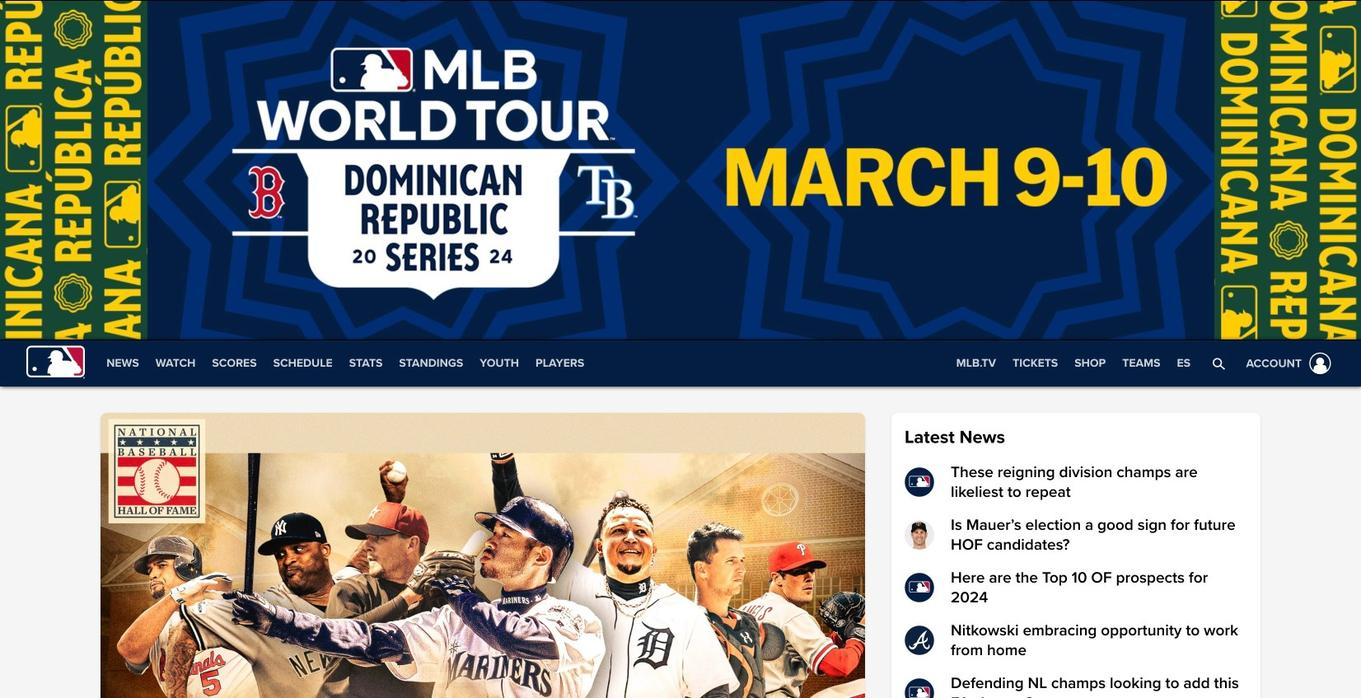 Task type: locate. For each thing, give the bounding box(es) containing it.
mlb image up braves icon
[[905, 573, 935, 603]]

the next 5 hall of fame ballots are stacked image
[[101, 413, 866, 698]]

mlb image
[[905, 467, 935, 497], [905, 573, 935, 603], [905, 678, 935, 698]]

mlb image up j. mauer image
[[905, 467, 935, 497]]

0 vertical spatial mlb image
[[905, 467, 935, 497]]

mlb image down braves icon
[[905, 678, 935, 698]]

2 vertical spatial mlb image
[[905, 678, 935, 698]]

tertiary navigation element
[[949, 340, 1200, 387]]

1 mlb image from the top
[[905, 467, 935, 497]]

1 vertical spatial mlb image
[[905, 573, 935, 603]]

3 mlb image from the top
[[905, 678, 935, 698]]



Task type: describe. For each thing, give the bounding box(es) containing it.
secondary navigation element
[[98, 340, 593, 387]]

j. mauer image
[[905, 520, 935, 550]]

major league baseball image
[[26, 346, 85, 379]]

search image
[[1213, 357, 1226, 370]]

2 mlb image from the top
[[905, 573, 935, 603]]

top navigation element
[[0, 340, 1362, 387]]

braves image
[[905, 626, 935, 655]]



Task type: vqa. For each thing, say whether or not it's contained in the screenshot.
qualified players
no



